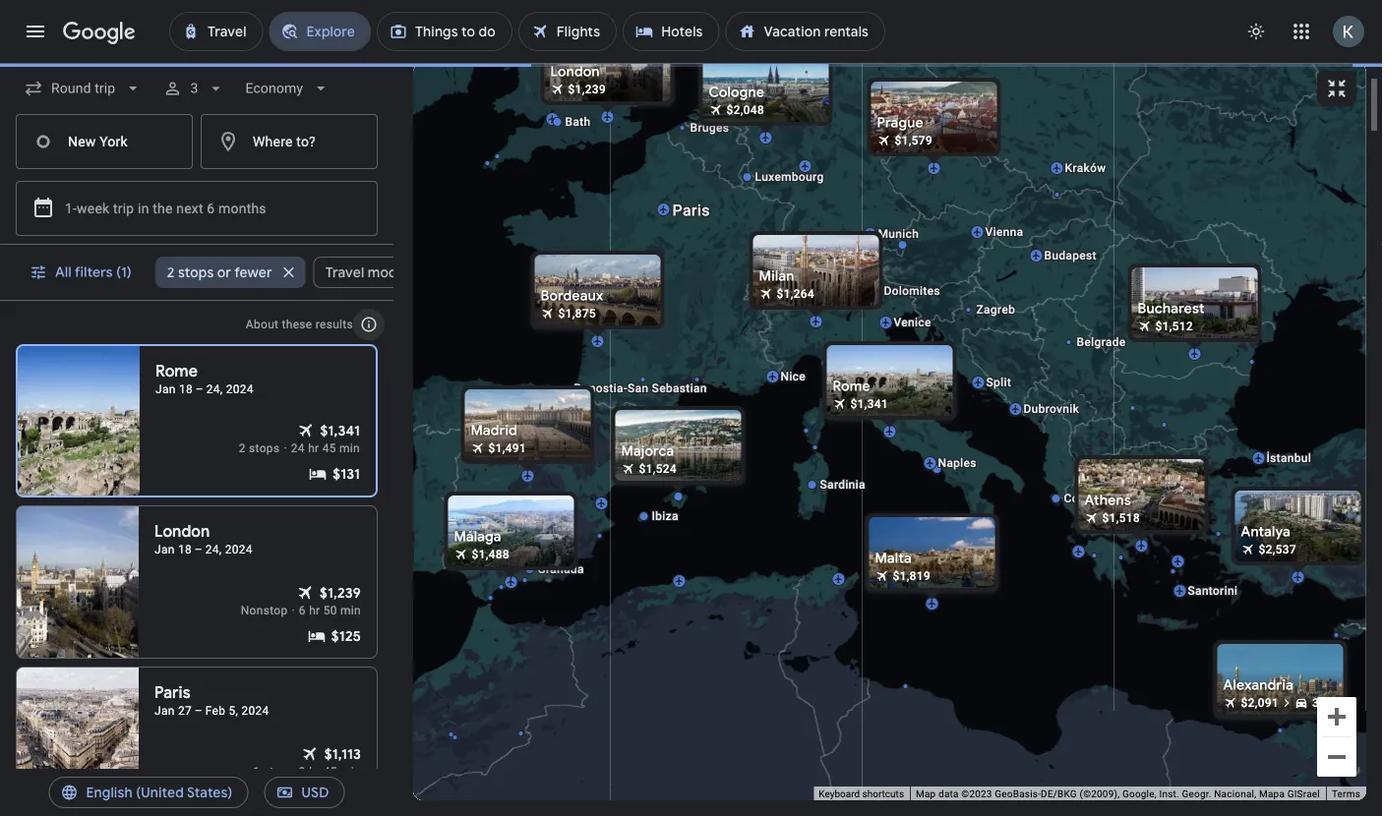 Task type: describe. For each thing, give the bounding box(es) containing it.
149 US dollars text field
[[331, 788, 361, 808]]

alexandria
[[1224, 677, 1294, 695]]

stops for 2 stops
[[249, 442, 280, 456]]

paris for paris jan 27 – feb 5, 2024
[[155, 683, 191, 704]]

bruges
[[690, 121, 729, 135]]

nacional,
[[1215, 789, 1257, 801]]

2048 US dollars text field
[[727, 103, 765, 117]]

Where to? text field
[[201, 114, 378, 169]]

6 hr 50 min
[[299, 604, 361, 618]]

(©2009),
[[1080, 789, 1120, 801]]

cologne
[[709, 84, 765, 101]]

rome for rome
[[833, 378, 871, 396]]

week
[[77, 200, 110, 216]]

$1,819
[[893, 570, 931, 584]]

belgrade
[[1077, 336, 1126, 349]]

©2023
[[962, 789, 993, 801]]

125 US dollars text field
[[331, 627, 361, 647]]

or
[[217, 264, 231, 281]]

1524 US dollars text field
[[639, 463, 677, 476]]

travel
[[325, 264, 364, 281]]

palermo
[[918, 536, 964, 550]]

2537 US dollars text field
[[1259, 543, 1297, 557]]

terms link
[[1332, 789, 1361, 801]]

zagreb
[[977, 303, 1016, 317]]

5,
[[229, 705, 238, 718]]

prague
[[877, 114, 924, 132]]

data
[[939, 789, 959, 801]]

$149
[[331, 789, 361, 807]]

travel mode
[[325, 264, 405, 281]]

bath
[[565, 115, 591, 129]]

3
[[190, 80, 198, 96]]

45 for rome
[[322, 442, 336, 456]]

usd
[[302, 784, 329, 802]]

2024 for rome
[[226, 383, 254, 397]]

dubrovnik
[[1024, 402, 1080, 416]]

$2,091
[[1241, 697, 1279, 711]]

jan for rome
[[155, 383, 176, 397]]

3h
[[1313, 697, 1327, 711]]

1875 US dollars text field
[[558, 307, 596, 321]]

24
[[291, 442, 305, 456]]

$1,239 for $1,239 text field
[[568, 83, 606, 96]]

months
[[219, 200, 266, 216]]

1819 US dollars text field
[[893, 570, 931, 584]]

gisrael
[[1288, 789, 1321, 801]]

naples
[[938, 457, 977, 470]]

san
[[628, 382, 649, 396]]

$2,537
[[1259, 543, 1297, 557]]

9 hr 45 min
[[299, 766, 361, 779]]

1512 US dollars text field
[[1156, 320, 1194, 334]]

about these results
[[246, 318, 353, 332]]

in
[[138, 200, 149, 216]]

$1,113
[[324, 746, 361, 764]]

$1,239 for 1239 us dollars text box
[[320, 585, 361, 602]]

2 stops or fewer button
[[155, 249, 306, 296]]

2 for 2 stops
[[239, 442, 246, 456]]

kraków
[[1065, 161, 1107, 175]]

keyboard shortcuts button
[[819, 788, 904, 802]]

2024 for london
[[225, 543, 253, 557]]

$1,264
[[777, 287, 815, 301]]

all
[[55, 264, 72, 281]]

hr for paris
[[309, 766, 320, 779]]

2 for 2 stops or fewer
[[167, 264, 175, 281]]

antalya
[[1241, 524, 1291, 541]]

majorca
[[621, 443, 674, 461]]

barcelona
[[667, 441, 722, 455]]

$2,048
[[727, 103, 765, 117]]

18 – 24, for rome
[[179, 383, 223, 397]]

1 stop
[[253, 766, 288, 779]]

1491 US dollars text field
[[489, 442, 527, 456]]

1
[[253, 766, 260, 779]]

1488 US dollars text field
[[472, 548, 510, 562]]

málaga
[[454, 528, 502, 546]]

loading results progress bar
[[0, 63, 1383, 67]]

1264 US dollars text field
[[777, 287, 815, 301]]

3 hours text field
[[1313, 697, 1327, 711]]

$125
[[331, 628, 361, 646]]

131 US dollars text field
[[333, 464, 360, 484]]

seville
[[485, 556, 521, 570]]

min for rome
[[340, 442, 360, 456]]

1-week trip in the next 6 months
[[65, 200, 266, 216]]

2091 US dollars text field
[[1241, 697, 1279, 711]]

filters
[[75, 264, 113, 281]]

2 stops or fewer
[[167, 264, 272, 281]]

milan
[[759, 268, 795, 285]]

states)
[[187, 784, 233, 802]]

santorini
[[1188, 585, 1238, 598]]

english (united states) button
[[49, 770, 248, 817]]

view smaller map image
[[1326, 77, 1349, 100]]

malta
[[875, 550, 912, 568]]

sebastian
[[652, 382, 707, 396]]

map
[[916, 789, 936, 801]]

london for london jan 18 – 24, 2024
[[155, 522, 210, 542]]

$1,875
[[558, 307, 596, 321]]

(1)
[[116, 264, 132, 281]]

paris jan 27 – feb 5, 2024
[[155, 683, 269, 718]]

keyboard shortcuts
[[819, 789, 904, 801]]

venice
[[894, 316, 932, 330]]

next
[[176, 200, 203, 216]]

i̇stanbul
[[1267, 452, 1312, 465]]

all filters (1) button
[[18, 249, 147, 296]]

map data ©2023 geobasis-de/bkg (©2009), google, inst. geogr. nacional, mapa gisrael
[[916, 789, 1321, 801]]



Task type: locate. For each thing, give the bounding box(es) containing it.
2024 inside paris jan 27 – feb 5, 2024
[[242, 705, 269, 718]]

3 button
[[155, 65, 234, 112]]

9
[[299, 766, 306, 779]]

$131
[[333, 465, 360, 483]]

hr for rome
[[308, 442, 319, 456]]

0 horizontal spatial 6
[[207, 200, 215, 216]]

0 horizontal spatial paris
[[155, 683, 191, 704]]

trip
[[113, 200, 134, 216]]

0 vertical spatial stops
[[178, 264, 214, 281]]

main menu image
[[24, 20, 47, 43]]

0 vertical spatial 1341 us dollars text field
[[851, 398, 889, 411]]

bordeaux
[[541, 287, 604, 305]]

$1,239 inside map region
[[568, 83, 606, 96]]

min
[[340, 442, 360, 456], [341, 604, 361, 618], [341, 766, 361, 779]]

$1,518
[[1103, 512, 1141, 525]]

hr right 9
[[309, 766, 320, 779]]

None text field
[[16, 114, 193, 169]]

jan inside rome jan 18 – 24, 2024
[[155, 383, 176, 397]]

about these results image
[[345, 301, 393, 348]]

1 horizontal spatial $1,239
[[568, 83, 606, 96]]

the
[[153, 200, 173, 216]]

(united
[[136, 784, 184, 802]]

london
[[551, 63, 600, 81], [155, 522, 210, 542]]

stops inside popup button
[[178, 264, 214, 281]]

18 – 24, inside rome jan 18 – 24, 2024
[[179, 383, 223, 397]]

jan for paris
[[155, 705, 175, 718]]

1 vertical spatial jan
[[155, 543, 175, 557]]

2024 up 2 stops
[[226, 383, 254, 397]]

2 vertical spatial hr
[[309, 766, 320, 779]]

hr for london
[[309, 604, 320, 618]]

rome inside map region
[[833, 378, 871, 396]]

paris inside map region
[[673, 201, 710, 220]]

$1,341 for the bottommost 1341 us dollars text box
[[320, 422, 360, 440]]

$1,239 up 50
[[320, 585, 361, 602]]

1 horizontal spatial 6
[[299, 604, 306, 618]]

$1,579
[[895, 134, 933, 148]]

nice
[[781, 370, 806, 384]]

0 vertical spatial 6
[[207, 200, 215, 216]]

hr
[[308, 442, 319, 456], [309, 604, 320, 618], [309, 766, 320, 779]]

1 horizontal spatial rome
[[833, 378, 871, 396]]

1 horizontal spatial 1341 us dollars text field
[[851, 398, 889, 411]]

0 horizontal spatial london
[[155, 522, 210, 542]]

ibiza
[[652, 510, 679, 524]]

2 vertical spatial jan
[[155, 705, 175, 718]]

terms
[[1332, 789, 1361, 801]]

min right 50
[[341, 604, 361, 618]]

geogr.
[[1182, 789, 1212, 801]]

0 horizontal spatial rome
[[155, 362, 198, 382]]

travel mode button
[[314, 249, 439, 296]]

0 horizontal spatial 2
[[167, 264, 175, 281]]

jan inside paris jan 27 – feb 5, 2024
[[155, 705, 175, 718]]

stops left or
[[178, 264, 214, 281]]

bucharest
[[1138, 300, 1205, 318]]

2 inside popup button
[[167, 264, 175, 281]]

1 vertical spatial 18 – 24,
[[178, 543, 222, 557]]

1239 US dollars text field
[[320, 584, 361, 603]]

0 horizontal spatial $1,341
[[320, 422, 360, 440]]

florence
[[870, 368, 918, 382]]

2 vertical spatial 2024
[[242, 705, 269, 718]]

map region
[[359, 0, 1383, 817]]

$1,341 for 1341 us dollars text box to the right
[[851, 398, 889, 411]]

1113 US dollars text field
[[324, 745, 361, 765]]

$1,239 up bath
[[568, 83, 606, 96]]

london jan 18 – 24, 2024
[[155, 522, 253, 557]]

$1,512
[[1156, 320, 1194, 334]]

0 vertical spatial 18 – 24,
[[179, 383, 223, 397]]

english (united states)
[[86, 784, 233, 802]]

45 up 131 us dollars "text field"
[[322, 442, 336, 456]]

0 vertical spatial london
[[551, 63, 600, 81]]

$1,491
[[489, 442, 527, 456]]

2 stops
[[239, 442, 280, 456]]

1-
[[65, 200, 77, 216]]

1239 US dollars text field
[[568, 83, 606, 96]]

2 left 24
[[239, 442, 246, 456]]

0 horizontal spatial stops
[[178, 264, 214, 281]]

mode
[[368, 264, 405, 281]]

1 vertical spatial 1341 us dollars text field
[[320, 421, 360, 441]]

de/bkg
[[1041, 789, 1077, 801]]

1 vertical spatial hr
[[309, 604, 320, 618]]

1 horizontal spatial paris
[[673, 201, 710, 220]]

min up 131 us dollars "text field"
[[340, 442, 360, 456]]

$1,341 up 24 hr 45 min
[[320, 422, 360, 440]]

these
[[282, 318, 312, 332]]

change appearance image
[[1233, 8, 1280, 55]]

1 horizontal spatial 2
[[239, 442, 246, 456]]

45 for paris
[[323, 766, 337, 779]]

1 horizontal spatial stops
[[249, 442, 280, 456]]

2024 right the 5,
[[242, 705, 269, 718]]

27 – feb
[[178, 705, 226, 718]]

vienna
[[986, 225, 1024, 239]]

0 vertical spatial $1,341
[[851, 398, 889, 411]]

keyboard
[[819, 789, 860, 801]]

None field
[[16, 71, 151, 106], [238, 71, 339, 106], [16, 71, 151, 106], [238, 71, 339, 106]]

1 vertical spatial 2
[[239, 442, 246, 456]]

1341 us dollars text field down florence
[[851, 398, 889, 411]]

fewer
[[234, 264, 272, 281]]

0 vertical spatial 2
[[167, 264, 175, 281]]

min for london
[[341, 604, 361, 618]]

all filters (1)
[[55, 264, 132, 281]]

shortcuts
[[863, 789, 904, 801]]

paris for paris
[[673, 201, 710, 220]]

0 vertical spatial hr
[[308, 442, 319, 456]]

dolomites
[[884, 284, 941, 298]]

1 horizontal spatial $1,341
[[851, 398, 889, 411]]

paris inside paris jan 27 – feb 5, 2024
[[155, 683, 191, 704]]

corfu
[[1064, 492, 1095, 506]]

donostia-san sebastian
[[574, 382, 707, 396]]

paris
[[673, 201, 710, 220], [155, 683, 191, 704]]

paris down bruges
[[673, 201, 710, 220]]

1 vertical spatial min
[[341, 604, 361, 618]]

donostia-
[[574, 382, 628, 396]]

1341 US dollars text field
[[851, 398, 889, 411], [320, 421, 360, 441]]

google,
[[1123, 789, 1157, 801]]

london for london
[[551, 63, 600, 81]]

rome for rome jan 18 – 24, 2024
[[155, 362, 198, 382]]

1 vertical spatial $1,239
[[320, 585, 361, 602]]

$1,239
[[568, 83, 606, 96], [320, 585, 361, 602]]

2024 inside the london jan 18 – 24, 2024
[[225, 543, 253, 557]]

0 vertical spatial min
[[340, 442, 360, 456]]

stops left 24
[[249, 442, 280, 456]]

$1,488
[[472, 548, 510, 562]]

6 right next
[[207, 200, 215, 216]]

stops for 2 stops or fewer
[[178, 264, 214, 281]]

jan inside the london jan 18 – 24, 2024
[[155, 543, 175, 557]]

0 horizontal spatial 1341 us dollars text field
[[320, 421, 360, 441]]

rome jan 18 – 24, 2024
[[155, 362, 254, 397]]

mapa
[[1260, 789, 1285, 801]]

1579 US dollars text field
[[895, 134, 933, 148]]

hr left 50
[[309, 604, 320, 618]]

split
[[987, 376, 1012, 390]]

min down $1,113
[[341, 766, 361, 779]]

1 vertical spatial stops
[[249, 442, 280, 456]]

zürich
[[809, 253, 845, 267]]

1 vertical spatial $1,341
[[320, 422, 360, 440]]

madrid
[[471, 422, 518, 440]]

london inside map region
[[551, 63, 600, 81]]

2 vertical spatial min
[[341, 766, 361, 779]]

paris up 27 – feb
[[155, 683, 191, 704]]

0 vertical spatial 45
[[322, 442, 336, 456]]

2 right (1)
[[167, 264, 175, 281]]

$1,341 inside map region
[[851, 398, 889, 411]]

6 inside button
[[207, 200, 215, 216]]

stop
[[263, 766, 288, 779]]

granada
[[538, 563, 584, 577]]

45 down the 1113 us dollars "text field"
[[323, 766, 337, 779]]

0 vertical spatial 2024
[[226, 383, 254, 397]]

$1,341
[[851, 398, 889, 411], [320, 422, 360, 440]]

budapest
[[1045, 249, 1097, 263]]

hr right 24
[[308, 442, 319, 456]]

min for paris
[[341, 766, 361, 779]]

1-week trip in the next 6 months button
[[16, 181, 378, 236]]

18 – 24,
[[179, 383, 223, 397], [178, 543, 222, 557]]

45
[[322, 442, 336, 456], [323, 766, 337, 779]]

jan for london
[[155, 543, 175, 557]]

0 horizontal spatial $1,239
[[320, 585, 361, 602]]

18 – 24, inside the london jan 18 – 24, 2024
[[178, 543, 222, 557]]

1 vertical spatial 2024
[[225, 543, 253, 557]]

1341 us dollars text field up 24 hr 45 min
[[320, 421, 360, 441]]

1 vertical spatial london
[[155, 522, 210, 542]]

1 vertical spatial paris
[[155, 683, 191, 704]]

2
[[167, 264, 175, 281], [239, 442, 246, 456]]

1 vertical spatial 6
[[299, 604, 306, 618]]

luxembourg
[[755, 170, 824, 184]]

athens
[[1085, 492, 1132, 510]]

inst.
[[1160, 789, 1180, 801]]

1 horizontal spatial london
[[551, 63, 600, 81]]

london inside the london jan 18 – 24, 2024
[[155, 522, 210, 542]]

$1,341 down florence
[[851, 398, 889, 411]]

18 – 24, for london
[[178, 543, 222, 557]]

2024 up nonstop
[[225, 543, 253, 557]]

rome inside rome jan 18 – 24, 2024
[[155, 362, 198, 382]]

sardinia
[[820, 478, 866, 492]]

6 left 50
[[299, 604, 306, 618]]

0 vertical spatial jan
[[155, 383, 176, 397]]

1 vertical spatial 45
[[323, 766, 337, 779]]

geobasis-
[[995, 789, 1041, 801]]

nonstop
[[241, 604, 288, 618]]

results
[[316, 318, 353, 332]]

1518 US dollars text field
[[1103, 512, 1141, 525]]

usd button
[[264, 770, 345, 817]]

6
[[207, 200, 215, 216], [299, 604, 306, 618]]

0 vertical spatial paris
[[673, 201, 710, 220]]

rome
[[155, 362, 198, 382], [833, 378, 871, 396]]

0 vertical spatial $1,239
[[568, 83, 606, 96]]

2024 inside rome jan 18 – 24, 2024
[[226, 383, 254, 397]]



Task type: vqa. For each thing, say whether or not it's contained in the screenshot.
pods
no



